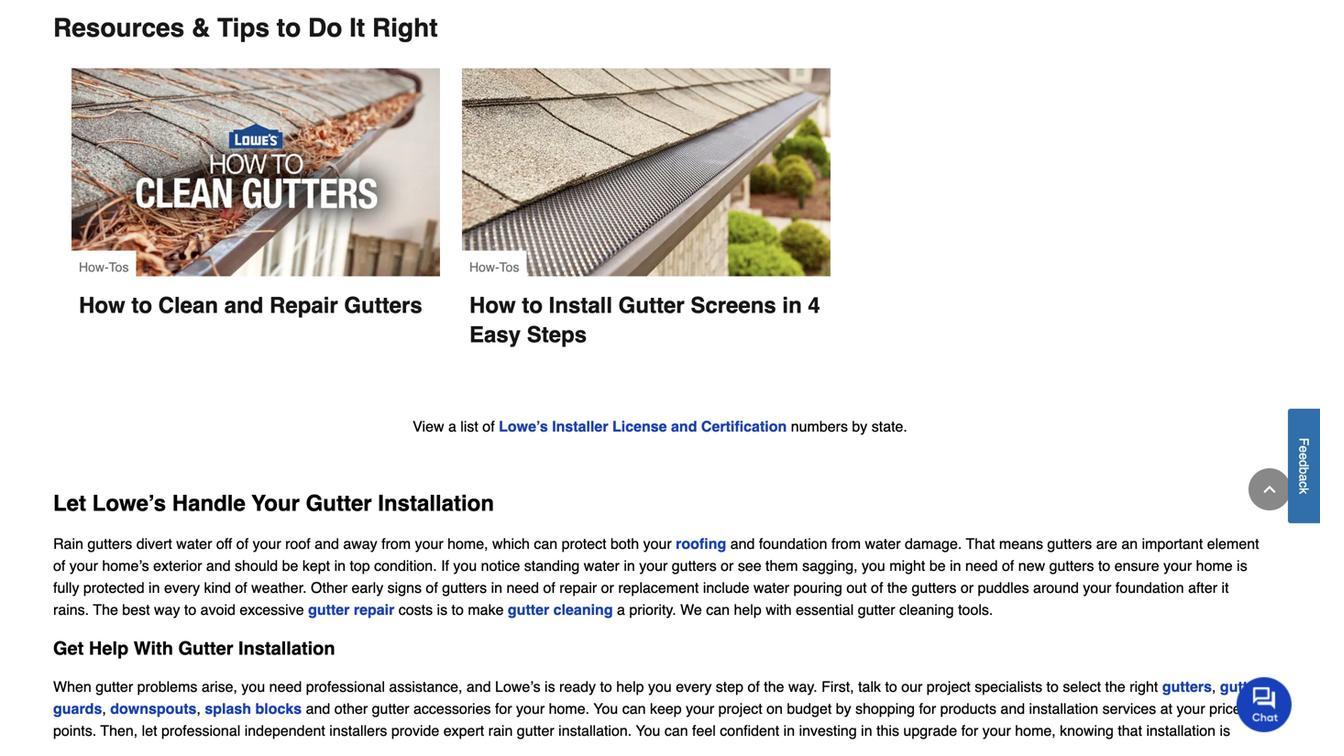 Task type: locate. For each thing, give the bounding box(es) containing it.
might
[[890, 558, 926, 574]]

for down products
[[962, 723, 979, 740]]

repair inside 'and foundation from water damage. that means gutters are an important element of your home's exterior and should be kept in top condition. if you notice standing water in your gutters or see them sagging, you might be in need of new gutters to ensure your home is fully protected in every kind of weather. other early signs of gutters in need of repair or replacement include water pouring out of the gutters or puddles around your foundation after it rains. the best way to avoid excessive'
[[560, 580, 597, 596]]

1 horizontal spatial foundation
[[1116, 580, 1185, 596]]

the down might
[[888, 580, 908, 596]]

1 horizontal spatial gutter
[[306, 491, 372, 516]]

1 horizontal spatial how
[[470, 293, 516, 318]]

installation down at
[[1147, 723, 1216, 740]]

how- for how to install gutter screens in 4 easy steps
[[470, 260, 500, 275]]

1 horizontal spatial the
[[888, 580, 908, 596]]

foundation up them at the right of page
[[759, 535, 828, 552]]

you down keep
[[636, 723, 661, 740]]

and up kind
[[206, 558, 231, 574]]

and down specialists
[[1001, 701, 1026, 718]]

or
[[721, 558, 734, 574], [601, 580, 614, 596], [961, 580, 974, 596]]

1 vertical spatial you
[[636, 723, 661, 740]]

state.
[[872, 418, 908, 435]]

make
[[468, 602, 504, 619]]

1 e from the top
[[1298, 446, 1312, 453]]

installation
[[378, 491, 494, 516], [239, 638, 335, 659]]

0 horizontal spatial be
[[282, 558, 299, 574]]

1 how-tos from the left
[[79, 260, 129, 275]]

of right signs
[[426, 580, 438, 596]]

1 how- from the left
[[79, 260, 109, 275]]

,
[[1213, 679, 1217, 696], [102, 701, 106, 718], [197, 701, 201, 718]]

0 horizontal spatial home,
[[448, 535, 489, 552]]

every up keep
[[676, 679, 712, 696]]

0 horizontal spatial from
[[382, 535, 411, 552]]

0 horizontal spatial cleaning
[[554, 602, 613, 619]]

1 horizontal spatial tos
[[500, 260, 520, 275]]

1 horizontal spatial repair
[[560, 580, 597, 596]]

can up standing
[[534, 535, 558, 552]]

gutter guards
[[53, 679, 1262, 718]]

roof
[[285, 535, 311, 552]]

off
[[216, 535, 232, 552]]

0 vertical spatial foundation
[[759, 535, 828, 552]]

let lowe's handle your gutter installation
[[53, 491, 494, 516]]

gutters link
[[1163, 679, 1213, 696]]

1 vertical spatial by
[[836, 701, 852, 718]]

and foundation from water damage. that means gutters are an important element of your home's exterior and should be kept in top condition. if you notice standing water in your gutters or see them sagging, you might be in need of new gutters to ensure your home is fully protected in every kind of weather. other early signs of gutters in need of repair or replacement include water pouring out of the gutters or puddles around your foundation after it rains. the best way to avoid excessive
[[53, 535, 1260, 619]]

0 horizontal spatial gutter
[[178, 638, 233, 659]]

2 how from the left
[[470, 293, 516, 318]]

your right both
[[644, 535, 672, 552]]

how- for how to clean and repair gutters
[[79, 260, 109, 275]]

1 cleaning from the left
[[554, 602, 613, 619]]

1 horizontal spatial home,
[[1016, 723, 1056, 740]]

or up include
[[721, 558, 734, 574]]

when
[[53, 679, 92, 696]]

f e e d b a c k button
[[1289, 409, 1321, 524]]

2 e from the top
[[1298, 453, 1312, 460]]

0 horizontal spatial ,
[[102, 701, 106, 718]]

0 horizontal spatial tos
[[109, 260, 129, 275]]

or down both
[[601, 580, 614, 596]]

1 horizontal spatial installation
[[1147, 723, 1216, 740]]

1 be from the left
[[282, 558, 299, 574]]

how left clean at the top of the page
[[79, 293, 125, 318]]

0 vertical spatial by
[[853, 418, 868, 435]]

1 vertical spatial every
[[676, 679, 712, 696]]

installation up rain gutters divert water off of your roof and away from your home, which can protect both your roofing
[[378, 491, 494, 516]]

then,
[[100, 723, 138, 740]]

steps
[[527, 322, 587, 347]]

accessories
[[414, 701, 491, 718]]

how for how to install gutter screens in 4 easy steps
[[470, 293, 516, 318]]

1 horizontal spatial every
[[676, 679, 712, 696]]

can down the when gutter problems arise, you need professional assistance, and lowe's is ready to help you every step of the way. first, talk to our project specialists to select the right gutters ,
[[623, 701, 646, 718]]

0 vertical spatial every
[[164, 580, 200, 596]]

be down 'damage.'
[[930, 558, 946, 574]]

replacement
[[619, 580, 699, 596]]

0 horizontal spatial how
[[79, 293, 125, 318]]

gutter up price
[[1221, 679, 1262, 696]]

we
[[681, 602, 702, 619]]

1 horizontal spatial from
[[832, 535, 861, 552]]

away
[[343, 535, 378, 552]]

cleaning
[[554, 602, 613, 619], [900, 602, 955, 619]]

0 vertical spatial help
[[734, 602, 762, 619]]

and
[[224, 293, 264, 318], [671, 418, 698, 435], [315, 535, 339, 552], [731, 535, 755, 552], [206, 558, 231, 574], [467, 679, 491, 696], [306, 701, 330, 718], [1001, 701, 1026, 718]]

professional
[[306, 679, 385, 696], [161, 723, 241, 740]]

in left 4
[[783, 293, 802, 318]]

of right step
[[748, 679, 760, 696]]

1 horizontal spatial or
[[721, 558, 734, 574]]

project up confident at the bottom
[[719, 701, 763, 718]]

in down both
[[624, 558, 635, 574]]

to inside how to install gutter screens in 4 easy steps
[[522, 293, 543, 318]]

2 how- from the left
[[470, 260, 500, 275]]

is down price
[[1220, 723, 1231, 740]]

1 vertical spatial need
[[507, 580, 539, 596]]

gutters
[[87, 535, 132, 552], [1048, 535, 1093, 552], [672, 558, 717, 574], [1050, 558, 1095, 574], [442, 580, 487, 596], [912, 580, 957, 596], [1163, 679, 1213, 696]]

by left state. at right
[[853, 418, 868, 435]]

to down are
[[1099, 558, 1111, 574]]

tools.
[[959, 602, 994, 619]]

see
[[738, 558, 762, 574]]

gutter down avoid
[[178, 638, 233, 659]]

a left priority.
[[617, 602, 626, 619]]

1 vertical spatial repair
[[354, 602, 395, 619]]

arise,
[[202, 679, 238, 696]]

guards
[[53, 701, 102, 718]]

a up the k
[[1298, 475, 1312, 482]]

splash blocks link
[[205, 701, 302, 718]]

0 horizontal spatial how-tos
[[79, 260, 129, 275]]

rain
[[53, 535, 83, 552]]

1 tos from the left
[[109, 260, 129, 275]]

out
[[847, 580, 867, 596]]

divert
[[136, 535, 172, 552]]

how for how to clean and repair gutters
[[79, 293, 125, 318]]

early
[[352, 580, 384, 596]]

your up should
[[253, 535, 281, 552]]

resources & tips to do it right
[[53, 13, 438, 42]]

foundation
[[759, 535, 828, 552], [1116, 580, 1185, 596]]

your up if
[[415, 535, 444, 552]]

other
[[311, 580, 348, 596]]

view
[[413, 418, 444, 435]]

your down rain on the left bottom of page
[[70, 558, 98, 574]]

exterior
[[153, 558, 202, 574]]

need down that
[[966, 558, 999, 574]]

installation down "select"
[[1030, 701, 1099, 718]]

how inside how to install gutter screens in 4 easy steps
[[470, 293, 516, 318]]

1 vertical spatial project
[[719, 701, 763, 718]]

by
[[853, 418, 868, 435], [836, 701, 852, 718], [105, 745, 120, 746]]

to left do
[[277, 13, 301, 42]]

weather.
[[251, 580, 307, 596]]

blocks
[[255, 701, 302, 718]]

, up price
[[1213, 679, 1217, 696]]

a
[[449, 418, 457, 435], [1298, 475, 1312, 482], [617, 602, 626, 619], [124, 745, 132, 746]]

cleaning down standing
[[554, 602, 613, 619]]

2 horizontal spatial gutter
[[619, 293, 685, 318]]

your right around
[[1084, 580, 1112, 596]]

1 vertical spatial installation
[[239, 638, 335, 659]]

gutter inside how to install gutter screens in 4 easy steps
[[619, 293, 685, 318]]

b
[[1298, 467, 1312, 475]]

tos for clean
[[109, 260, 129, 275]]

how up the easy
[[470, 293, 516, 318]]

is down element
[[1238, 558, 1248, 574]]

lowe's up 'rain'
[[495, 679, 541, 696]]

0 horizontal spatial help
[[617, 679, 644, 696]]

right
[[1130, 679, 1159, 696]]

to up steps
[[522, 293, 543, 318]]

you up installation.
[[594, 701, 618, 718]]

gutter up away
[[306, 491, 372, 516]]

0 vertical spatial repair
[[560, 580, 597, 596]]

0 horizontal spatial how-
[[79, 260, 109, 275]]

knowing
[[1061, 723, 1114, 740]]

1 horizontal spatial how-
[[470, 260, 500, 275]]

both
[[611, 535, 639, 552]]

0 horizontal spatial repair
[[354, 602, 395, 619]]

2 vertical spatial by
[[105, 745, 120, 746]]

0 horizontal spatial every
[[164, 580, 200, 596]]

2 horizontal spatial need
[[966, 558, 999, 574]]

gutter cleaning link
[[508, 602, 613, 619]]

1 horizontal spatial help
[[734, 602, 762, 619]]

an
[[1122, 535, 1138, 552]]

1 vertical spatial home,
[[1016, 723, 1056, 740]]

need down notice
[[507, 580, 539, 596]]

installation down excessive
[[239, 638, 335, 659]]

or up tools.
[[961, 580, 974, 596]]

in left top
[[334, 558, 346, 574]]

0 vertical spatial project
[[927, 679, 971, 696]]

2 how-tos from the left
[[470, 260, 520, 275]]

home, left knowing
[[1016, 723, 1056, 740]]

home's
[[102, 558, 149, 574]]

cleaning down might
[[900, 602, 955, 619]]

0 horizontal spatial by
[[105, 745, 120, 746]]

you up keep
[[648, 679, 672, 696]]

of right list
[[483, 418, 495, 435]]

1 horizontal spatial you
[[636, 723, 661, 740]]

lowe's
[[499, 418, 548, 435], [92, 491, 166, 516], [495, 679, 541, 696]]

for up 'rain'
[[495, 701, 512, 718]]

0 vertical spatial professional
[[306, 679, 385, 696]]

2 from from the left
[[832, 535, 861, 552]]

1 horizontal spatial how-tos
[[470, 260, 520, 275]]

chat invite button image
[[1237, 677, 1293, 733]]

is inside 'and foundation from water damage. that means gutters are an important element of your home's exterior and should be kept in top condition. if you notice standing water in your gutters or see them sagging, you might be in need of new gutters to ensure your home is fully protected in every kind of weather. other early signs of gutters in need of repair or replacement include water pouring out of the gutters or puddles around your foundation after it rains. the best way to avoid excessive'
[[1238, 558, 1248, 574]]

2 vertical spatial need
[[269, 679, 302, 696]]

from
[[382, 535, 411, 552], [832, 535, 861, 552]]

1 horizontal spatial project
[[927, 679, 971, 696]]

expert
[[444, 723, 485, 740]]

kept
[[303, 558, 330, 574]]

0 vertical spatial installation
[[1030, 701, 1099, 718]]

how
[[79, 293, 125, 318], [470, 293, 516, 318]]

professional up other
[[306, 679, 385, 696]]

gutter guards link
[[53, 679, 1262, 718]]

roofing
[[676, 535, 727, 552]]

help up and other gutter accessories for your home. you can keep your project on budget by shopping for products and installation services at your price points. then, let professional independent installers provide expert rain gutter installation. you can feel confident in investing in this upgrade for your home, knowing that installation is backed by a one-year labor warranty.
[[617, 679, 644, 696]]

numbers
[[791, 418, 848, 435]]

be down roof
[[282, 558, 299, 574]]

way
[[154, 602, 180, 619]]

avoid
[[201, 602, 236, 619]]

is inside and other gutter accessories for your home. you can keep your project on budget by shopping for products and installation services at your price points. then, let professional independent installers provide expert rain gutter installation. you can feel confident in investing in this upgrade for your home, knowing that installation is backed by a one-year labor warranty.
[[1220, 723, 1231, 740]]

0 horizontal spatial foundation
[[759, 535, 828, 552]]

1 vertical spatial gutter
[[306, 491, 372, 516]]

of right off
[[236, 535, 249, 552]]

foundation down ensure
[[1116, 580, 1185, 596]]

1 how from the left
[[79, 293, 125, 318]]

after
[[1189, 580, 1218, 596]]

a video on how to clean and repair gutters. image
[[72, 68, 440, 276]]

of right out
[[871, 580, 884, 596]]

by down first, at the bottom of the page
[[836, 701, 852, 718]]

step
[[716, 679, 744, 696]]

priority.
[[630, 602, 677, 619]]

0 horizontal spatial you
[[594, 701, 618, 718]]

a down then,
[[124, 745, 132, 746]]

1 horizontal spatial professional
[[306, 679, 385, 696]]

2 horizontal spatial or
[[961, 580, 974, 596]]

0 horizontal spatial installation
[[1030, 701, 1099, 718]]

0 horizontal spatial for
[[495, 701, 512, 718]]

gutter up provide
[[372, 701, 410, 718]]

0 vertical spatial gutter
[[619, 293, 685, 318]]

0 vertical spatial installation
[[378, 491, 494, 516]]

you right if
[[454, 558, 477, 574]]

0 horizontal spatial installation
[[239, 638, 335, 659]]

water up with
[[754, 580, 790, 596]]

essential
[[796, 602, 854, 619]]

1 vertical spatial installation
[[1147, 723, 1216, 740]]

from up sagging,
[[832, 535, 861, 552]]

notice
[[481, 558, 520, 574]]

home, up if
[[448, 535, 489, 552]]

from up 'condition.'
[[382, 535, 411, 552]]

0 horizontal spatial project
[[719, 701, 763, 718]]

easy
[[470, 322, 521, 347]]

with
[[766, 602, 792, 619]]

0 horizontal spatial or
[[601, 580, 614, 596]]

0 horizontal spatial professional
[[161, 723, 241, 740]]

the up the services
[[1106, 679, 1126, 696]]

for up upgrade
[[920, 701, 937, 718]]

repair
[[560, 580, 597, 596], [354, 602, 395, 619]]

downspouts link
[[110, 701, 197, 718]]

1 vertical spatial professional
[[161, 723, 241, 740]]

2 tos from the left
[[500, 260, 520, 275]]

tos
[[109, 260, 129, 275], [500, 260, 520, 275]]

the up on
[[764, 679, 785, 696]]

2 horizontal spatial by
[[853, 418, 868, 435]]

1 vertical spatial help
[[617, 679, 644, 696]]

1 vertical spatial foundation
[[1116, 580, 1185, 596]]

gutter
[[308, 602, 350, 619], [508, 602, 550, 619], [858, 602, 896, 619], [96, 679, 133, 696], [1221, 679, 1262, 696], [372, 701, 410, 718], [517, 723, 555, 740]]

professional up "labor"
[[161, 723, 241, 740]]

services
[[1103, 701, 1157, 718]]

in down 'damage.'
[[950, 558, 962, 574]]

, up then,
[[102, 701, 106, 718]]

e
[[1298, 446, 1312, 453], [1298, 453, 1312, 460]]

1 horizontal spatial be
[[930, 558, 946, 574]]

home,
[[448, 535, 489, 552], [1016, 723, 1056, 740]]

1 horizontal spatial cleaning
[[900, 602, 955, 619]]

in up way
[[149, 580, 160, 596]]

in inside how to install gutter screens in 4 easy steps
[[783, 293, 802, 318]]

water
[[176, 535, 212, 552], [865, 535, 901, 552], [584, 558, 620, 574], [754, 580, 790, 596]]

2 vertical spatial gutter
[[178, 638, 233, 659]]



Task type: describe. For each thing, give the bounding box(es) containing it.
gutter screens on home. image
[[462, 68, 831, 276]]

can down keep
[[665, 723, 689, 740]]

splash
[[205, 701, 251, 718]]

specialists
[[975, 679, 1043, 696]]

kind
[[204, 580, 231, 596]]

repair
[[270, 293, 338, 318]]

gutters down roofing
[[672, 558, 717, 574]]

installers
[[330, 723, 387, 740]]

0 vertical spatial need
[[966, 558, 999, 574]]

to right way
[[184, 602, 197, 619]]

means
[[1000, 535, 1044, 552]]

gutters down if
[[442, 580, 487, 596]]

0 horizontal spatial need
[[269, 679, 302, 696]]

gutter repair costs is to make gutter cleaning a priority. we can help with essential gutter cleaning tools.
[[308, 602, 994, 619]]

4
[[808, 293, 821, 318]]

gutters left are
[[1048, 535, 1093, 552]]

2 horizontal spatial for
[[962, 723, 979, 740]]

it
[[350, 13, 365, 42]]

element
[[1208, 535, 1260, 552]]

points.
[[53, 723, 96, 740]]

1 from from the left
[[382, 535, 411, 552]]

of up fully
[[53, 558, 65, 574]]

let
[[142, 723, 157, 740]]

and left other
[[306, 701, 330, 718]]

shopping
[[856, 701, 915, 718]]

view a list of lowe's installer license and certification numbers by state.
[[413, 418, 908, 435]]

list
[[461, 418, 479, 435]]

our
[[902, 679, 923, 696]]

water down protect
[[584, 558, 620, 574]]

2 be from the left
[[930, 558, 946, 574]]

install
[[549, 293, 613, 318]]

2 vertical spatial lowe's
[[495, 679, 541, 696]]

protect
[[562, 535, 607, 552]]

labor
[[198, 745, 231, 746]]

from inside 'and foundation from water damage. that means gutters are an important element of your home's exterior and should be kept in top condition. if you notice standing water in your gutters or see them sagging, you might be in need of new gutters to ensure your home is fully protected in every kind of weather. other early signs of gutters in need of repair or replacement include water pouring out of the gutters or puddles around your foundation after it rains. the best way to avoid excessive'
[[832, 535, 861, 552]]

and up accessories
[[467, 679, 491, 696]]

, downspouts , splash blocks
[[102, 701, 302, 718]]

to right ready
[[600, 679, 613, 696]]

you up splash blocks link
[[242, 679, 265, 696]]

get help with gutter installation
[[53, 638, 335, 659]]

protected
[[83, 580, 145, 596]]

price
[[1210, 701, 1242, 718]]

pouring
[[794, 580, 843, 596]]

condition.
[[374, 558, 437, 574]]

them
[[766, 558, 799, 574]]

downspouts
[[110, 701, 197, 718]]

certification
[[702, 418, 787, 435]]

is left ready
[[545, 679, 555, 696]]

with
[[134, 638, 173, 659]]

0 horizontal spatial the
[[764, 679, 785, 696]]

should
[[235, 558, 278, 574]]

in left this
[[861, 723, 873, 740]]

get
[[53, 638, 84, 659]]

in down notice
[[491, 580, 503, 596]]

a inside button
[[1298, 475, 1312, 482]]

to left our
[[886, 679, 898, 696]]

and right clean at the top of the page
[[224, 293, 264, 318]]

screens
[[691, 293, 777, 318]]

gutter down help
[[96, 679, 133, 696]]

0 vertical spatial home,
[[448, 535, 489, 552]]

include
[[703, 580, 750, 596]]

in down 'budget'
[[784, 723, 795, 740]]

and right "license"
[[671, 418, 698, 435]]

the inside 'and foundation from water damage. that means gutters are an important element of your home's exterior and should be kept in top condition. if you notice standing water in your gutters or see them sagging, you might be in need of new gutters to ensure your home is fully protected in every kind of weather. other early signs of gutters in need of repair or replacement include water pouring out of the gutters or puddles around your foundation after it rains. the best way to avoid excessive'
[[888, 580, 908, 596]]

if
[[441, 558, 449, 574]]

and up "see"
[[731, 535, 755, 552]]

are
[[1097, 535, 1118, 552]]

1 horizontal spatial by
[[836, 701, 852, 718]]

2 cleaning from the left
[[900, 602, 955, 619]]

damage.
[[905, 535, 963, 552]]

0 vertical spatial you
[[594, 701, 618, 718]]

your down products
[[983, 723, 1012, 740]]

a inside and other gutter accessories for your home. you can keep your project on budget by shopping for products and installation services at your price points. then, let professional independent installers provide expert rain gutter installation. you can feel confident in investing in this upgrade for your home, knowing that installation is backed by a one-year labor warranty.
[[124, 745, 132, 746]]

gutter inside gutter guards
[[1221, 679, 1262, 696]]

backed
[[53, 745, 101, 746]]

around
[[1034, 580, 1080, 596]]

water up might
[[865, 535, 901, 552]]

home, inside and other gutter accessories for your home. you can keep your project on budget by shopping for products and installation services at your price points. then, let professional independent installers provide expert rain gutter installation. you can feel confident in investing in this upgrade for your home, knowing that installation is backed by a one-year labor warranty.
[[1016, 723, 1056, 740]]

1 horizontal spatial installation
[[378, 491, 494, 516]]

first,
[[822, 679, 855, 696]]

tos for install
[[500, 260, 520, 275]]

tips
[[217, 13, 270, 42]]

chevron up image
[[1261, 481, 1280, 499]]

gutter repair link
[[308, 602, 395, 619]]

gutter down out
[[858, 602, 896, 619]]

provide
[[392, 723, 440, 740]]

gutter for installation
[[178, 638, 233, 659]]

&
[[192, 13, 210, 42]]

puddles
[[978, 580, 1030, 596]]

gutters up at
[[1163, 679, 1213, 696]]

1 horizontal spatial ,
[[197, 701, 201, 718]]

at
[[1161, 701, 1173, 718]]

your down important
[[1164, 558, 1193, 574]]

gutters up home's
[[87, 535, 132, 552]]

best
[[122, 602, 150, 619]]

that
[[966, 535, 996, 552]]

is right the costs
[[437, 602, 448, 619]]

your up replacement
[[640, 558, 668, 574]]

0 vertical spatial lowe's
[[499, 418, 548, 435]]

how to install gutter screens in 4 easy steps
[[470, 293, 827, 347]]

standing
[[525, 558, 580, 574]]

it
[[1222, 580, 1230, 596]]

upgrade
[[904, 723, 958, 740]]

one-
[[136, 745, 166, 746]]

how-tos for how to clean and repair gutters
[[79, 260, 129, 275]]

you up out
[[862, 558, 886, 574]]

excessive
[[240, 602, 304, 619]]

gutters down might
[[912, 580, 957, 596]]

top
[[350, 558, 370, 574]]

roofing link
[[676, 535, 727, 552]]

to left make
[[452, 602, 464, 619]]

ready
[[560, 679, 596, 696]]

gutter for screens
[[619, 293, 685, 318]]

water up exterior
[[176, 535, 212, 552]]

gutter right 'rain'
[[517, 723, 555, 740]]

talk
[[859, 679, 882, 696]]

home
[[1197, 558, 1233, 574]]

of up puddles
[[1003, 558, 1015, 574]]

on
[[767, 701, 783, 718]]

d
[[1298, 460, 1312, 467]]

gutter down other
[[308, 602, 350, 619]]

2 horizontal spatial ,
[[1213, 679, 1217, 696]]

every inside 'and foundation from water damage. that means gutters are an important element of your home's exterior and should be kept in top condition. if you notice standing water in your gutters or see them sagging, you might be in need of new gutters to ensure your home is fully protected in every kind of weather. other early signs of gutters in need of repair or replacement include water pouring out of the gutters or puddles around your foundation after it rains. the best way to avoid excessive'
[[164, 580, 200, 596]]

your
[[252, 491, 300, 516]]

home.
[[549, 701, 590, 718]]

gutters
[[344, 293, 423, 318]]

of right kind
[[235, 580, 247, 596]]

professional inside and other gutter accessories for your home. you can keep your project on budget by shopping for products and installation services at your price points. then, let professional independent installers provide expert rain gutter installation. you can feel confident in investing in this upgrade for your home, knowing that installation is backed by a one-year labor warranty.
[[161, 723, 241, 740]]

2 horizontal spatial the
[[1106, 679, 1126, 696]]

1 horizontal spatial need
[[507, 580, 539, 596]]

sagging,
[[803, 558, 858, 574]]

gutter right make
[[508, 602, 550, 619]]

a left list
[[449, 418, 457, 435]]

way.
[[789, 679, 818, 696]]

right
[[372, 13, 438, 42]]

your down gutters link
[[1177, 701, 1206, 718]]

budget
[[787, 701, 832, 718]]

ensure
[[1115, 558, 1160, 574]]

handle
[[172, 491, 246, 516]]

c
[[1298, 482, 1312, 488]]

project inside and other gutter accessories for your home. you can keep your project on budget by shopping for products and installation services at your price points. then, let professional independent installers provide expert rain gutter installation. you can feel confident in investing in this upgrade for your home, knowing that installation is backed by a one-year labor warranty.
[[719, 701, 763, 718]]

f e e d b a c k
[[1298, 438, 1312, 495]]

1 vertical spatial lowe's
[[92, 491, 166, 516]]

to left clean at the top of the page
[[131, 293, 152, 318]]

1 horizontal spatial for
[[920, 701, 937, 718]]

your up feel
[[686, 701, 715, 718]]

costs
[[399, 602, 433, 619]]

f
[[1298, 438, 1312, 446]]

products
[[941, 701, 997, 718]]

how-tos for how to install gutter screens in 4 easy steps
[[470, 260, 520, 275]]

to left "select"
[[1047, 679, 1059, 696]]

gutters up around
[[1050, 558, 1095, 574]]

can down include
[[707, 602, 730, 619]]

of down standing
[[544, 580, 556, 596]]

keep
[[650, 701, 682, 718]]

and up kept
[[315, 535, 339, 552]]

your left home.
[[516, 701, 545, 718]]

important
[[1143, 535, 1204, 552]]

how to clean and repair gutters
[[79, 293, 423, 318]]

scroll to top element
[[1249, 469, 1292, 511]]

lowe's installer license and certification link
[[499, 418, 787, 435]]

k
[[1298, 488, 1312, 495]]

resources
[[53, 13, 185, 42]]



Task type: vqa. For each thing, say whether or not it's contained in the screenshot.
and other gutter accessories for your home. You can keep your project on budget by shopping for products and installation services at your price points. Then, let professional independent installers provide expert rain gutter installation. You can feel confident in investing in this upgrade for your home, knowing that installation is backed by a one-year labor warranty.
yes



